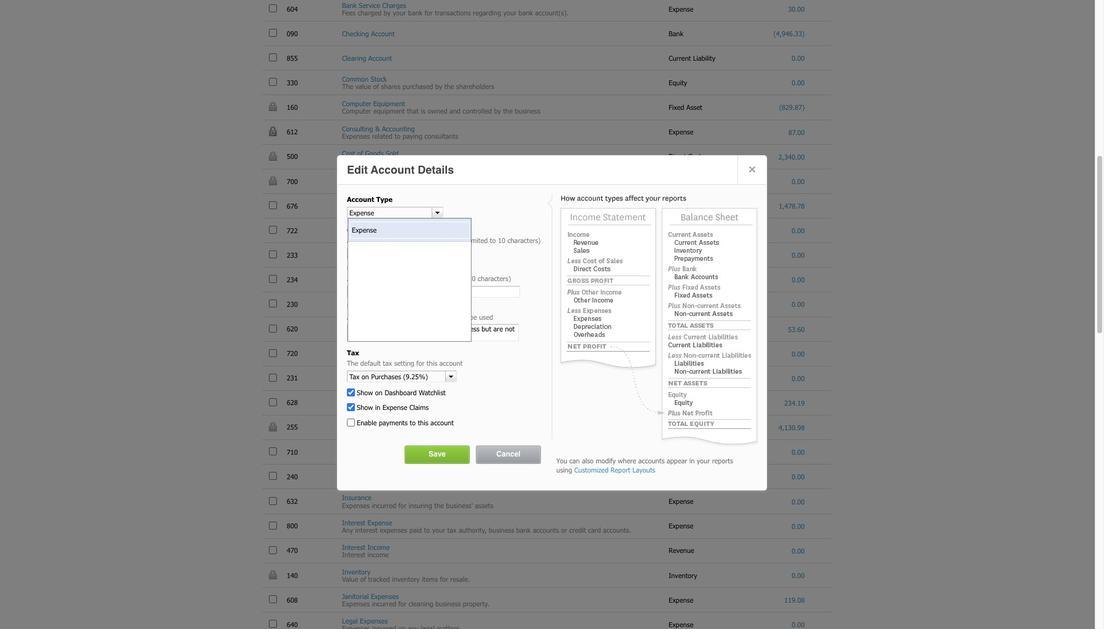 Task type: locate. For each thing, give the bounding box(es) containing it.
2 liability from the top
[[693, 251, 716, 259]]

10 0.00 link from the top
[[792, 449, 805, 457]]

0 vertical spatial be
[[636, 304, 643, 312]]

1 vertical spatial federal
[[342, 375, 364, 383]]

a inside name a short title for this account (limited to 150 characters)
[[347, 275, 351, 283]]

0 horizontal spatial &
[[359, 199, 364, 207]]

legal expenses link
[[342, 618, 388, 626]]

legal
[[342, 618, 358, 626]]

and
[[450, 107, 461, 115], [525, 157, 536, 165], [595, 304, 606, 312]]

amount for the
[[356, 181, 378, 189]]

expense for 628
[[669, 399, 696, 407]]

1 vertical spatial income
[[368, 544, 390, 552]]

330
[[287, 78, 300, 86]]

Show on Dashboard Watchlist checkbox
[[347, 389, 355, 397]]

related
[[372, 132, 393, 140], [397, 403, 417, 411]]

0 vertical spatial show
[[357, 389, 373, 397]]

you cannot delete/archive accounts used by fixed assets. image
[[269, 176, 277, 186]]

1 vertical spatial accounts
[[533, 526, 559, 534]]

cost
[[422, 181, 434, 189]]

1 horizontal spatial and
[[525, 157, 536, 165]]

by left company
[[387, 329, 394, 337]]

business.
[[484, 403, 511, 411]]

deductable
[[510, 329, 542, 337]]

9 0.00 link from the top
[[792, 375, 805, 383]]

13 0.00 link from the top
[[792, 523, 805, 531]]

your down insuring
[[432, 526, 446, 534]]

the inside depreciation the amount of the asset's cost (based on the useful life) that was consumed during the period
[[342, 181, 353, 189]]

None checkbox
[[269, 4, 277, 12], [269, 29, 277, 37], [269, 54, 277, 62], [269, 78, 277, 86], [269, 251, 277, 259], [269, 275, 277, 283], [269, 349, 277, 357], [269, 374, 277, 382], [269, 473, 277, 481], [269, 547, 277, 555], [269, 596, 277, 604], [269, 621, 277, 629], [269, 4, 277, 12], [269, 29, 277, 37], [269, 54, 277, 62], [269, 78, 277, 86], [269, 251, 277, 259], [269, 275, 277, 283], [269, 349, 277, 357], [269, 374, 277, 382], [269, 473, 277, 481], [269, 547, 277, 555], [269, 596, 277, 604], [269, 621, 277, 629]]

account down been at left top
[[423, 313, 446, 321]]

1 computer from the top
[[342, 100, 371, 108]]

your right regarding on the left top of the page
[[504, 9, 517, 17]]

amount inside 240 the amount of income tax that is due to be paid, also resident withholding tax paid on interest received.
[[356, 477, 378, 485]]

or for credit
[[561, 526, 568, 534]]

&
[[375, 124, 380, 132], [359, 199, 364, 207]]

expense for 640
[[669, 621, 696, 629]]

and inside cost of goods sold costs of goods made by the business include material, labor, and other modification costs.
[[525, 157, 536, 165]]

characters) for a short title for this account (limited to 150 characters)
[[478, 275, 511, 283]]

0 vertical spatial income
[[342, 445, 364, 453]]

be right "employes"
[[636, 304, 643, 312]]

1 horizontal spatial accounts
[[639, 457, 665, 465]]

for right deductable at the bottom of page
[[544, 329, 553, 337]]

this for code/number
[[428, 237, 438, 245]]

depreciation
[[342, 174, 380, 182]]

3 current from the top
[[669, 276, 691, 284]]

1 vertical spatial income
[[388, 477, 410, 485]]

676
[[287, 202, 300, 210]]

characters) inside name a short title for this account (limited to 150 characters)
[[478, 275, 511, 283]]

855
[[287, 54, 300, 62]]

the for 240
[[342, 477, 353, 485]]

0.00 for 855
[[792, 54, 805, 62]]

1 horizontal spatial (limited
[[466, 237, 488, 245]]

general expenses general expenses related to the running of the business.
[[342, 395, 511, 411]]

0 vertical spatial accounts
[[639, 457, 665, 465]]

federal for federal tax withholding
[[342, 375, 364, 383]]

expenses down description
[[342, 329, 370, 337]]

None checkbox
[[269, 202, 277, 210], [269, 226, 277, 234], [269, 300, 277, 308], [269, 325, 277, 333], [269, 399, 277, 407], [269, 448, 277, 456], [269, 497, 277, 505], [269, 522, 277, 530], [269, 202, 277, 210], [269, 226, 277, 234], [269, 300, 277, 308], [269, 325, 277, 333], [269, 399, 277, 407], [269, 448, 277, 456], [269, 497, 277, 505], [269, 522, 277, 530]]

1 vertical spatial related
[[397, 403, 417, 411]]

2 current liability from the top
[[669, 251, 718, 259]]

7 0.00 from the top
[[792, 301, 805, 309]]

0 vertical spatial incurred
[[372, 502, 396, 510]]

amount up account type
[[356, 181, 378, 189]]

cost
[[342, 149, 355, 157]]

0.00 link for 800
[[792, 523, 805, 531]]

account up magazines,
[[347, 195, 375, 203]]

4 0.00 from the top
[[792, 227, 805, 235]]

expenses inside consulting & accounting expenses related to paying consultants
[[342, 132, 370, 140]]

consulting
[[342, 124, 373, 132]]

13 0.00 from the top
[[792, 523, 805, 531]]

1 vertical spatial and
[[525, 157, 536, 165]]

by inside computer equipment computer equipment that is owned and controlled by the business
[[494, 107, 501, 115]]

paid inside income tax expense a percentage of total earnings paid to the government.
[[435, 452, 447, 460]]

231
[[287, 374, 300, 382]]

amount inside depreciation the amount of the asset's cost (based on the useful life) that was consumed during the period
[[356, 181, 378, 189]]

federal up the default
[[342, 350, 364, 358]]

0 vertical spatial withholding
[[378, 375, 413, 383]]

you cannot delete/archive accounts used by a repeating transaction. image
[[269, 127, 277, 136]]

0 horizontal spatial accounts
[[533, 526, 559, 534]]

3 0.00 from the top
[[792, 178, 805, 186]]

account for edit
[[371, 163, 415, 176]]

due up business'
[[444, 477, 455, 485]]

janitorial
[[342, 593, 369, 601]]

0 horizontal spatial costs
[[342, 157, 358, 165]]

0.00 link for 231
[[792, 375, 805, 383]]

is down save button on the left bottom of the page
[[437, 477, 442, 485]]

general down "show on dashboard watchlist" option
[[342, 403, 365, 411]]

federal for federal tax expense
[[342, 350, 364, 358]]

your inside interest expense any interest expenses paid to your tax authority, business bank accounts or credit card accounts.
[[432, 526, 446, 534]]

expense for 604
[[669, 5, 696, 13]]

5 0.00 from the top
[[792, 251, 805, 259]]

1 horizontal spatial in
[[690, 457, 695, 465]]

also up customized
[[582, 457, 594, 465]]

5 current liability from the top
[[669, 374, 718, 382]]

1 general from the top
[[342, 395, 365, 403]]

or right wages
[[509, 304, 515, 312]]

employee
[[342, 227, 371, 235], [342, 251, 371, 259], [342, 276, 371, 284], [342, 297, 371, 305]]

for inside bank service charges fees charged by your bank for transactions regarding your bank account(s).
[[425, 9, 433, 17]]

this inside code a unique code/number for this account (limited to 10 characters)
[[428, 237, 438, 245]]

material,
[[478, 157, 505, 165]]

the right insuring
[[435, 502, 444, 510]]

0 horizontal spatial is
[[421, 107, 426, 115]]

2 vertical spatial income
[[368, 551, 389, 559]]

0.00 link for 720
[[792, 350, 805, 358]]

equity
[[669, 78, 690, 86]]

0.00 link for 855
[[792, 54, 805, 62]]

tax inside entertainment expenses paid by company for the business but are not deductable for income tax purposes.
[[578, 329, 587, 337]]

interest inside interest expense any interest expenses paid to your tax authority, business bank accounts or credit card accounts.
[[342, 519, 366, 527]]

you cannot delete/archive system accounts. image
[[269, 423, 277, 432]]

assets
[[475, 502, 494, 510]]

business right authority,
[[489, 526, 514, 534]]

the up dues
[[342, 181, 353, 189]]

0 vertical spatial on
[[458, 181, 466, 189]]

2 horizontal spatial on
[[593, 477, 601, 485]]

1 benefits from the top
[[373, 227, 397, 235]]

for right code/number
[[417, 237, 425, 245]]

0 vertical spatial and
[[450, 107, 461, 115]]

account
[[440, 237, 464, 245], [407, 275, 430, 283], [423, 313, 446, 321], [440, 360, 463, 368], [431, 419, 454, 427]]

interest
[[603, 477, 625, 485], [355, 526, 378, 534]]

bank right 'charges'
[[408, 9, 423, 17]]

1 amount from the top
[[356, 181, 378, 189]]

account for of
[[423, 313, 446, 321]]

professional
[[391, 206, 427, 214]]

for right title
[[384, 275, 392, 283]]

(limited inside name a short title for this account (limited to 150 characters)
[[432, 275, 455, 283]]

account inside description a description of how this account should be used
[[423, 313, 446, 321]]

(limited inside code a unique code/number for this account (limited to 10 characters)
[[466, 237, 488, 245]]

0 vertical spatial &
[[375, 124, 380, 132]]

expenses inside insurance expenses incurred for insuring the business' assets
[[342, 502, 370, 510]]

show right "show on dashboard watchlist" option
[[357, 389, 373, 397]]

expense up code/number
[[399, 227, 424, 235]]

1 horizontal spatial due
[[614, 304, 626, 312]]

the down been at left top
[[435, 329, 445, 337]]

costs right direct
[[689, 153, 705, 161]]

for left cleaning
[[399, 600, 407, 608]]

16 0.00 from the top
[[792, 621, 805, 629]]

9 0.00 from the top
[[792, 375, 805, 383]]

7 0.00 link from the top
[[792, 301, 805, 309]]

income inside interest income interest income
[[368, 544, 390, 552]]

on down customized
[[593, 477, 601, 485]]

show for show in expense claims
[[357, 404, 373, 412]]

amount for income
[[356, 477, 378, 485]]

expenses
[[367, 403, 395, 411], [380, 526, 407, 534]]

0 vertical spatial amount
[[356, 181, 378, 189]]

8 0.00 link from the top
[[792, 350, 805, 358]]

of inside common stock the value of shares purchased by the shareholders
[[373, 83, 379, 90]]

(4,946.33) link
[[774, 30, 805, 38]]

current for clearing account
[[669, 54, 691, 62]]

and right owned at the top left
[[450, 107, 461, 115]]

income down total
[[388, 477, 410, 485]]

1 horizontal spatial interest
[[603, 477, 625, 485]]

to left "employes"
[[556, 304, 562, 312]]

1 vertical spatial is
[[608, 304, 612, 312]]

the up insurance at bottom left
[[342, 477, 353, 485]]

also right the paid,
[[491, 477, 503, 485]]

amount up 'insurance' link
[[356, 477, 378, 485]]

0 vertical spatial or
[[509, 304, 515, 312]]

bodies
[[429, 206, 448, 214]]

incurred down tracked
[[372, 600, 396, 608]]

card
[[588, 526, 601, 534]]

the left the default
[[347, 360, 358, 368]]

payable up has
[[408, 276, 431, 284]]

this up payable
[[394, 275, 405, 283]]

received.
[[627, 477, 654, 485]]

account up watchlist on the left bottom of page
[[440, 360, 463, 368]]

1 vertical spatial interest
[[355, 526, 378, 534]]

goods
[[368, 157, 386, 165]]

image of account type hierarchy image
[[547, 194, 761, 447]]

by right controlled
[[494, 107, 501, 115]]

0.00 link for 632
[[792, 498, 805, 506]]

1 vertical spatial or
[[561, 526, 568, 534]]

0 vertical spatial due
[[614, 304, 626, 312]]

current liability for employee benefits payable
[[669, 251, 718, 259]]

the inside 240 the amount of income tax that is due to be paid, also resident withholding tax paid on interest received.
[[342, 477, 353, 485]]

1 vertical spatial be
[[470, 313, 477, 321]]

1 federal from the top
[[342, 350, 364, 358]]

0.00
[[792, 54, 805, 62], [792, 79, 805, 87], [792, 178, 805, 186], [792, 227, 805, 235], [792, 251, 805, 259], [792, 276, 805, 284], [792, 301, 805, 309], [792, 350, 805, 358], [792, 375, 805, 383], [792, 449, 805, 457], [792, 473, 805, 481], [792, 498, 805, 506], [792, 523, 805, 531], [792, 547, 805, 555], [792, 572, 805, 580], [792, 621, 805, 629]]

expenses for legal
[[360, 618, 388, 626]]

1 liability from the top
[[693, 54, 716, 62]]

expense for 632
[[669, 498, 696, 506]]

12 0.00 link from the top
[[792, 498, 805, 506]]

on down federal tax withholding
[[375, 389, 383, 397]]

property.
[[463, 600, 490, 608]]

legal expenses
[[342, 618, 388, 626]]

1 horizontal spatial or
[[561, 526, 568, 534]]

this inside tax the default tax setting for this account
[[427, 360, 437, 368]]

income down "employes"
[[555, 329, 576, 337]]

watchlist
[[419, 389, 446, 397]]

show on dashboard watchlist
[[357, 389, 446, 397]]

charges
[[382, 1, 407, 9]]

employee deductions payable link
[[342, 276, 431, 284]]

1 vertical spatial show
[[357, 404, 373, 412]]

layouts
[[633, 466, 656, 474]]

this inside name a short title for this account (limited to 150 characters)
[[394, 275, 405, 283]]

equipment
[[373, 100, 405, 108]]

1 vertical spatial characters)
[[478, 275, 511, 283]]

expense for employee benefits expense
[[399, 227, 424, 235]]

depreciation link
[[342, 174, 380, 182]]

a left short
[[347, 275, 351, 283]]

to left the paid,
[[457, 477, 463, 485]]

for
[[425, 9, 433, 17], [417, 237, 425, 245], [384, 275, 392, 283], [425, 329, 433, 337], [544, 329, 553, 337], [417, 360, 425, 368], [399, 502, 407, 510], [440, 576, 448, 584], [399, 600, 407, 608]]

15 0.00 from the top
[[792, 572, 805, 580]]

1 current liability from the top
[[669, 54, 718, 62]]

0 horizontal spatial due
[[444, 477, 455, 485]]

expenses down tracked
[[371, 593, 399, 601]]

2 employee from the top
[[342, 251, 371, 259]]

employee benefits payable
[[342, 251, 422, 259]]

business right controlled
[[515, 107, 541, 115]]

also
[[582, 457, 594, 465], [491, 477, 503, 485]]

by inside bank service charges fees charged by your bank for transactions regarding your bank account(s).
[[384, 9, 391, 17]]

255
[[287, 424, 300, 432]]

0.00 for 470
[[792, 547, 805, 555]]

the inside tax the default tax setting for this account
[[347, 360, 358, 368]]

costs up the depreciation
[[342, 157, 358, 165]]

in inside you can also modify where accounts appear in your reports using
[[690, 457, 695, 465]]

0 horizontal spatial bank
[[342, 1, 357, 9]]

the for tax
[[347, 360, 358, 368]]

a inside code a unique code/number for this account (limited to 10 characters)
[[347, 237, 351, 245]]

1 vertical spatial withholding
[[531, 477, 565, 485]]

1 horizontal spatial &
[[375, 124, 380, 132]]

benefits down code/number
[[373, 251, 397, 259]]

0 vertical spatial payable
[[399, 251, 422, 259]]

charged
[[358, 9, 382, 17]]

the right controlled
[[503, 107, 513, 115]]

0 vertical spatial also
[[582, 457, 594, 465]]

related inside general expenses general expenses related to the running of the business.
[[397, 403, 417, 411]]

be left the paid,
[[465, 477, 472, 485]]

1 vertical spatial benefits
[[373, 251, 397, 259]]

53.60 link
[[788, 325, 805, 333]]

not
[[498, 329, 508, 337]]

to left 10
[[490, 237, 496, 245]]

tax inside tax the default tax setting for this account
[[347, 349, 359, 357]]

direct
[[669, 153, 687, 161]]

tax for expense
[[367, 445, 377, 453]]

liability for employee deductions payable
[[693, 276, 716, 284]]

1 show from the top
[[357, 389, 373, 397]]

related down show on dashboard watchlist
[[397, 403, 417, 411]]

checking account
[[342, 30, 395, 38]]

0 vertical spatial federal
[[342, 350, 364, 358]]

234
[[287, 276, 300, 284]]

0 vertical spatial characters)
[[508, 237, 541, 245]]

characters) right 150
[[478, 275, 511, 283]]

expenses for janitorial
[[371, 593, 399, 601]]

0.00 link for 140
[[792, 572, 805, 580]]

2 vertical spatial is
[[437, 477, 442, 485]]

5 current from the top
[[669, 374, 691, 382]]

characters) for a unique code/number for this account (limited to 10 characters)
[[508, 237, 541, 245]]

using
[[557, 466, 572, 474]]

the inside income tax expense a percentage of total earnings paid to the government.
[[457, 452, 467, 460]]

2 interest from the top
[[342, 544, 366, 552]]

expense for 800
[[669, 522, 696, 530]]

1 horizontal spatial withholding
[[531, 477, 565, 485]]

1 vertical spatial expenses
[[380, 526, 407, 534]]

2,340.00
[[779, 153, 805, 161]]

2 vertical spatial amount
[[356, 477, 378, 485]]

clearing account
[[342, 54, 392, 62]]

tax inside income tax expense a percentage of total earnings paid to the government.
[[367, 445, 377, 453]]

expense for federal tax expense
[[378, 350, 403, 358]]

2 general from the top
[[342, 403, 365, 411]]

for right setting
[[417, 360, 425, 368]]

0 vertical spatial income
[[555, 329, 576, 337]]

4 0.00 link from the top
[[792, 227, 805, 235]]

2 0.00 from the top
[[792, 79, 805, 87]]

inventory for inventory value of tracked inventory items for resale.
[[342, 568, 371, 576]]

14 0.00 from the top
[[792, 547, 805, 555]]

to left 150
[[457, 275, 463, 283]]

is up purposes.
[[608, 304, 612, 312]]

4 employee from the top
[[342, 297, 371, 305]]

on inside 240 the amount of income tax that is due to be paid, also resident withholding tax paid on interest received.
[[593, 477, 601, 485]]

this inside description a description of how this account should be used
[[410, 313, 421, 321]]

government.
[[469, 452, 507, 460]]

0 horizontal spatial (limited
[[432, 275, 455, 283]]

employee up name
[[342, 251, 371, 259]]

and inside employee tax payable the amount of tax that has been deducted from wages or salaries paid to employes and is due to be paid
[[595, 304, 606, 312]]

purposes.
[[589, 329, 618, 337]]

& right consulting
[[375, 124, 380, 132]]

2 horizontal spatial and
[[595, 304, 606, 312]]

description
[[347, 302, 386, 310]]

2 0.00 link from the top
[[792, 79, 805, 87]]

0 horizontal spatial related
[[372, 132, 393, 140]]

cancel button
[[477, 447, 541, 464]]

employee for employee benefits expense
[[342, 227, 371, 235]]

3 current liability from the top
[[669, 276, 718, 284]]

2 amount from the top
[[356, 304, 378, 312]]

0 horizontal spatial interest
[[355, 526, 378, 534]]

or left credit
[[561, 526, 568, 534]]

0 vertical spatial in
[[375, 404, 381, 412]]

due up purposes.
[[614, 304, 626, 312]]

0 vertical spatial interest
[[603, 477, 625, 485]]

10 0.00 from the top
[[792, 449, 805, 457]]

the up entertainment
[[342, 304, 353, 312]]

5 0.00 link from the top
[[792, 251, 805, 259]]

expenses inside general expenses general expenses related to the running of the business.
[[367, 395, 395, 403]]

bank inside bank service charges fees charged by your bank for transactions regarding your bank account(s).
[[342, 1, 357, 9]]

1 interest from the top
[[342, 519, 366, 527]]

tax up the default
[[366, 350, 376, 358]]

expense inside interest expense any interest expenses paid to your tax authority, business bank accounts or credit card accounts.
[[368, 519, 392, 527]]

6 0.00 from the top
[[792, 276, 805, 284]]

this for of
[[410, 313, 421, 321]]

employee for employee benefits payable
[[342, 251, 371, 259]]

by right charged
[[384, 9, 391, 17]]

federal
[[342, 350, 364, 358], [342, 375, 364, 383]]

1 vertical spatial bank
[[669, 29, 686, 37]]

1 incurred from the top
[[372, 502, 396, 510]]

in down general expenses 'link'
[[375, 404, 381, 412]]

name a short title for this account (limited to 150 characters)
[[347, 264, 511, 283]]

expenses up show in expense claims at left bottom
[[367, 395, 395, 403]]

1 vertical spatial due
[[444, 477, 455, 485]]

related up goods
[[372, 132, 393, 140]]

the inside common stock the value of shares purchased by the shareholders
[[342, 83, 353, 90]]

costs.
[[594, 157, 611, 165]]

period
[[606, 181, 624, 189]]

15 0.00 link from the top
[[792, 572, 805, 580]]

or for salaries
[[509, 304, 515, 312]]

and left other
[[525, 157, 536, 165]]

3 0.00 link from the top
[[792, 178, 805, 186]]

14 0.00 link from the top
[[792, 547, 805, 555]]

0.00 for 231
[[792, 375, 805, 383]]

2 current from the top
[[669, 251, 691, 259]]

0 horizontal spatial or
[[509, 304, 515, 312]]

paid inside interest expense any interest expenses paid to your tax authority, business bank accounts or credit card accounts.
[[410, 526, 422, 534]]

should
[[448, 313, 468, 321]]

payable down code/number
[[399, 251, 422, 259]]

account right deductions on the left top of the page
[[407, 275, 430, 283]]

3 employee from the top
[[342, 276, 371, 284]]

costs inside cost of goods sold costs of goods made by the business include material, labor, and other modification costs.
[[342, 157, 358, 165]]

(limited for 10
[[466, 237, 488, 245]]

0 vertical spatial (limited
[[466, 237, 488, 245]]

2 incurred from the top
[[372, 600, 396, 608]]

0 vertical spatial benefits
[[373, 227, 397, 235]]

where
[[618, 457, 637, 465]]

1 vertical spatial payable
[[408, 276, 431, 284]]

1 vertical spatial also
[[491, 477, 503, 485]]

0 horizontal spatial inventory
[[342, 568, 371, 576]]

tax left purposes.
[[578, 329, 587, 337]]

1 vertical spatial incurred
[[372, 600, 396, 608]]

2 vertical spatial and
[[595, 304, 606, 312]]

by inside entertainment expenses paid by company for the business but are not deductable for income tax purposes.
[[387, 329, 394, 337]]

credit
[[570, 526, 586, 534]]

to left paying
[[395, 132, 401, 140]]

1,478.78
[[779, 202, 805, 210]]

you
[[557, 457, 568, 465]]

or inside employee tax payable the amount of tax that has been deducted from wages or salaries paid to employes and is due to be paid
[[509, 304, 515, 312]]

related for &
[[372, 132, 393, 140]]

your right charged
[[393, 9, 406, 17]]

wages
[[488, 304, 507, 312]]

cleaning
[[409, 600, 433, 608]]

that inside depreciation the amount of the asset's cost (based on the useful life) that was consumed during the period
[[513, 181, 525, 189]]

160
[[287, 103, 300, 111]]

current liability for federal tax withholding
[[669, 374, 718, 382]]

show
[[357, 389, 373, 397], [357, 404, 373, 412]]

2 benefits from the top
[[373, 251, 397, 259]]

tax inside employee tax payable the amount of tax that has been deducted from wages or salaries paid to employes and is due to be paid
[[388, 304, 397, 312]]

the right made
[[416, 157, 426, 165]]

1 horizontal spatial related
[[397, 403, 417, 411]]

expense for 700
[[669, 177, 696, 185]]

of inside inventory value of tracked inventory items for resale.
[[360, 576, 366, 584]]

employee benefits payable link
[[342, 251, 422, 259]]

2 show from the top
[[357, 404, 373, 412]]

0 vertical spatial expenses
[[367, 403, 395, 411]]

for inside janitorial expenses expenses incurred for cleaning business property.
[[399, 600, 407, 608]]

1 horizontal spatial income
[[368, 544, 390, 552]]

0 vertical spatial is
[[421, 107, 426, 115]]

characters) right 10
[[508, 237, 541, 245]]

tax down accountant
[[367, 445, 377, 453]]

that up the accounting
[[407, 107, 419, 115]]

withholding up the dashboard
[[378, 375, 413, 383]]

& right dues
[[359, 199, 364, 207]]

1 horizontal spatial inventory
[[669, 572, 700, 580]]

income up tracked
[[368, 551, 389, 559]]

1 vertical spatial on
[[375, 389, 383, 397]]

customized report layouts link
[[575, 466, 656, 474]]

1 vertical spatial expense
[[378, 350, 403, 358]]

claims
[[410, 404, 429, 412]]

federal tax expense
[[342, 350, 403, 358]]

a left percentage
[[342, 452, 346, 460]]

1 vertical spatial (limited
[[432, 275, 455, 283]]

by right the "purchased"
[[435, 83, 443, 90]]

12 0.00 from the top
[[792, 498, 805, 506]]

2 federal from the top
[[342, 375, 364, 383]]

subscriptions
[[366, 199, 405, 207]]

inventory down revenue at the bottom of the page
[[669, 572, 700, 580]]

0 vertical spatial expense
[[399, 227, 424, 235]]

show down general expenses 'link'
[[357, 404, 373, 412]]

your inside you can also modify where accounts appear in your reports using
[[697, 457, 710, 465]]

1 horizontal spatial also
[[582, 457, 594, 465]]

expenses for insurance
[[342, 502, 370, 510]]

1 vertical spatial &
[[359, 199, 364, 207]]

income down interest expense link
[[368, 544, 390, 552]]

include
[[455, 157, 476, 165]]

interest down 'customized report layouts'
[[603, 477, 625, 485]]

1 horizontal spatial is
[[437, 477, 442, 485]]

0 horizontal spatial also
[[491, 477, 503, 485]]

this down the bodies
[[428, 237, 438, 245]]

1 horizontal spatial on
[[458, 181, 466, 189]]

1 vertical spatial amount
[[356, 304, 378, 312]]

2 vertical spatial be
[[465, 477, 472, 485]]

1 vertical spatial in
[[690, 457, 695, 465]]

3 liability from the top
[[693, 276, 716, 284]]

expenses inside entertainment expenses paid by company for the business but are not deductable for income tax purposes.
[[342, 329, 370, 337]]

payable
[[399, 251, 422, 259], [408, 276, 431, 284]]

amount
[[356, 181, 378, 189], [356, 304, 378, 312], [356, 477, 378, 485]]

incurred
[[372, 502, 396, 510], [372, 600, 396, 608]]

account down sold
[[371, 163, 415, 176]]

0.00 link for 330
[[792, 79, 805, 87]]

11 0.00 link from the top
[[792, 473, 805, 481]]

the up computer equipment computer equipment that is owned and controlled by the business
[[445, 83, 454, 90]]

by inside common stock the value of shares purchased by the shareholders
[[435, 83, 443, 90]]

current for federal tax withholding
[[669, 374, 691, 382]]

0 vertical spatial related
[[372, 132, 393, 140]]

the inside common stock the value of shares purchased by the shareholders
[[445, 83, 454, 90]]

expense for 620
[[669, 325, 696, 333]]

2 horizontal spatial is
[[608, 304, 612, 312]]

to down watchlist on the left bottom of page
[[420, 403, 425, 411]]

1 horizontal spatial bank
[[669, 29, 686, 37]]

tax for expense
[[366, 350, 376, 358]]

tax
[[388, 304, 397, 312], [578, 329, 587, 337], [383, 360, 392, 368], [412, 477, 421, 485], [567, 477, 576, 485], [448, 526, 457, 534]]

accountant
[[354, 428, 387, 436]]

None text field
[[347, 248, 401, 260], [347, 286, 520, 298], [348, 372, 445, 382], [347, 248, 401, 260], [347, 286, 520, 298], [348, 372, 445, 382]]

1 current from the top
[[669, 54, 691, 62]]

expenses
[[342, 132, 370, 140], [342, 329, 370, 337], [367, 395, 395, 403], [342, 502, 370, 510], [371, 593, 399, 601], [342, 600, 370, 608], [360, 618, 388, 626]]

None text field
[[348, 207, 432, 218]]

withholding down using
[[531, 477, 565, 485]]

expenses inside interest expense any interest expenses paid to your tax authority, business bank accounts or credit card accounts.
[[380, 526, 407, 534]]

account type
[[347, 195, 393, 203]]

0.00 for 140
[[792, 572, 805, 580]]

business down should
[[447, 329, 472, 337]]

payable for employee deductions payable
[[408, 276, 431, 284]]

your left reports
[[697, 457, 710, 465]]

account inside code a unique code/number for this account (limited to 10 characters)
[[440, 237, 464, 245]]

1 0.00 from the top
[[792, 54, 805, 62]]

useful
[[480, 181, 497, 189]]

3 amount from the top
[[356, 477, 378, 485]]

0 horizontal spatial income
[[342, 445, 364, 453]]

1 employee from the top
[[342, 227, 371, 235]]

tax down entertainment
[[347, 349, 359, 357]]

incurred inside janitorial expenses expenses incurred for cleaning business property.
[[372, 600, 396, 608]]

8 0.00 from the top
[[792, 350, 805, 358]]

income down for
[[342, 445, 364, 453]]

a
[[347, 237, 351, 245], [347, 275, 351, 283], [347, 313, 351, 321], [342, 452, 346, 460]]

characters)
[[508, 237, 541, 245], [478, 275, 511, 283]]

to inside 240 the amount of income tax that is due to be paid, also resident withholding tax paid on interest received.
[[457, 477, 463, 485]]

tax inside employee tax payable the amount of tax that has been deducted from wages or salaries paid to employes and is due to be paid
[[373, 297, 383, 305]]

16 0.00 link from the top
[[792, 621, 805, 629]]

0 vertical spatial bank
[[342, 1, 357, 9]]

6 0.00 link from the top
[[792, 276, 805, 284]]

6 current from the top
[[669, 424, 691, 432]]

2 computer from the top
[[342, 107, 371, 115]]

a inside description a description of how this account should be used
[[347, 313, 351, 321]]

0 horizontal spatial and
[[450, 107, 461, 115]]

account inside name a short title for this account (limited to 150 characters)
[[407, 275, 430, 283]]

on right (based on the left of the page
[[458, 181, 466, 189]]

amount inside employee tax payable the amount of tax that has been deducted from wages or salaries paid to employes and is due to be paid
[[356, 304, 378, 312]]

deducted
[[443, 304, 470, 312]]

5 liability from the top
[[693, 374, 716, 382]]

2 vertical spatial on
[[593, 477, 601, 485]]

regarding
[[473, 9, 502, 17]]

of inside 240 the amount of income tax that is due to be paid, also resident withholding tax paid on interest received.
[[380, 477, 386, 485]]

1 0.00 link from the top
[[792, 54, 805, 62]]

benefits for expense
[[373, 227, 397, 235]]

consulting & accounting expenses related to paying consultants
[[342, 124, 458, 140]]

checking account link
[[342, 30, 395, 38]]

tax up how
[[388, 304, 397, 312]]



Task type: vqa. For each thing, say whether or not it's contained in the screenshot.
Block new invoices when credit limit is reached
no



Task type: describe. For each thing, give the bounding box(es) containing it.
salaries
[[517, 304, 540, 312]]

consultants
[[425, 132, 458, 140]]

6 current liability from the top
[[669, 424, 718, 432]]

interest inside interest expense any interest expenses paid to your tax authority, business bank accounts or credit card accounts.
[[355, 526, 378, 534]]

for inside insurance expenses incurred for insuring the business' assets
[[399, 502, 407, 510]]

0.00 link for 710
[[792, 449, 805, 457]]

federal tax withholding
[[342, 375, 413, 383]]

4 current from the top
[[669, 300, 691, 308]]

percentage
[[348, 452, 382, 460]]

liability for federal tax withholding
[[693, 374, 716, 382]]

240 the amount of income tax that is due to be paid, also resident withholding tax paid on interest received.
[[287, 473, 654, 485]]

tracked
[[368, 576, 390, 584]]

dashboard
[[385, 389, 417, 397]]

bank for bank
[[669, 29, 686, 37]]

income tax expense a percentage of total earnings paid to the government.
[[342, 445, 507, 460]]

a for a description of how this account should be used
[[347, 313, 351, 321]]

expense for 612
[[669, 128, 696, 136]]

of inside employee tax payable the amount of tax that has been deducted from wages or salaries paid to employes and is due to be paid
[[380, 304, 386, 312]]

the inside entertainment expenses paid by company for the business but are not deductable for income tax purposes.
[[435, 329, 445, 337]]

service
[[359, 1, 380, 9]]

3 interest from the top
[[342, 551, 366, 559]]

4,130.98 link
[[779, 424, 805, 432]]

current for employee deductions payable
[[669, 276, 691, 284]]

show in expense claims
[[357, 404, 429, 412]]

to inside consulting & accounting expenses related to paying consultants
[[395, 132, 401, 140]]

withholding inside 240 the amount of income tax that is due to be paid, also resident withholding tax paid on interest received.
[[531, 477, 565, 485]]

income inside income tax expense a percentage of total earnings paid to the government.
[[342, 445, 364, 453]]

accounts inside interest expense any interest expenses paid to your tax authority, business bank accounts or credit card accounts.
[[533, 526, 559, 534]]

payable for employee benefits payable
[[399, 251, 422, 259]]

interest for interest
[[342, 544, 366, 552]]

0 horizontal spatial withholding
[[378, 375, 413, 383]]

30.00 link
[[788, 5, 805, 13]]

enable
[[357, 419, 377, 427]]

expense for 720
[[669, 350, 696, 358]]

e.g.
[[342, 206, 354, 214]]

be inside description a description of how this account should be used
[[470, 313, 477, 321]]

is inside computer equipment computer equipment that is owned and controlled by the business
[[421, 107, 426, 115]]

be inside 240 the amount of income tax that is due to be paid, also resident withholding tax paid on interest received.
[[465, 477, 472, 485]]

insurance expenses incurred for insuring the business' assets
[[342, 494, 494, 510]]

business inside interest expense any interest expenses paid to your tax authority, business bank accounts or credit card accounts.
[[489, 526, 514, 534]]

the up type
[[388, 181, 398, 189]]

to inside interest expense any interest expenses paid to your tax authority, business bank accounts or credit card accounts.
[[424, 526, 430, 534]]

bank left account(s).
[[519, 9, 533, 17]]

asset's
[[400, 181, 420, 189]]

0.00 for 710
[[792, 449, 805, 457]]

the left business.
[[472, 403, 482, 411]]

earnings
[[407, 452, 432, 460]]

a inside income tax expense a percentage of total earnings paid to the government.
[[342, 452, 346, 460]]

tax down using
[[567, 477, 576, 485]]

0.00 for 640
[[792, 621, 805, 629]]

interest expense link
[[342, 519, 392, 527]]

benefits for payable
[[373, 251, 397, 259]]

4 current liability from the top
[[669, 300, 718, 308]]

0.00 link for 233
[[792, 251, 805, 259]]

tax for payable
[[373, 297, 383, 305]]

adjustments
[[389, 428, 425, 436]]

due inside employee tax payable the amount of tax that has been deducted from wages or salaries paid to employes and is due to be paid
[[614, 304, 626, 312]]

0.00 for 632
[[792, 498, 805, 506]]

a for a short title for this account (limited to 150 characters)
[[347, 275, 351, 283]]

for inside code a unique code/number for this account (limited to 10 characters)
[[417, 237, 425, 245]]

income inside interest income interest income
[[368, 551, 389, 559]]

87.00 link
[[789, 128, 805, 136]]

liability for employee benefits payable
[[693, 251, 716, 259]]

be inside employee tax payable the amount of tax that has been deducted from wages or salaries paid to employes and is due to be paid
[[636, 304, 643, 312]]

interest inside 240 the amount of income tax that is due to be paid, also resident withholding tax paid on interest received.
[[603, 477, 625, 485]]

to up adjustments
[[410, 419, 416, 427]]

for inside name a short title for this account (limited to 150 characters)
[[384, 275, 392, 283]]

this for title
[[394, 275, 405, 283]]

employes
[[564, 304, 593, 312]]

save button
[[405, 447, 469, 464]]

also inside 240 the amount of income tax that is due to be paid, also resident withholding tax paid on interest received.
[[491, 477, 503, 485]]

common stock the value of shares purchased by the shareholders
[[342, 75, 494, 90]]

business inside computer equipment computer equipment that is owned and controlled by the business
[[515, 107, 541, 115]]

inventory for inventory
[[669, 572, 700, 580]]

expense for 676
[[669, 202, 696, 210]]

current liability for employee deductions payable
[[669, 276, 718, 284]]

tax inside interest expense any interest expenses paid to your tax authority, business bank accounts or credit card accounts.
[[448, 526, 457, 534]]

entertainment expenses paid by company for the business but are not deductable for income tax purposes.
[[342, 322, 618, 337]]

account for clearing
[[369, 54, 392, 62]]

(limited for 150
[[432, 275, 455, 283]]

are
[[486, 329, 496, 337]]

magazines,
[[356, 206, 389, 214]]

also inside you can also modify where accounts appear in your reports using
[[582, 457, 594, 465]]

current for employee benefits payable
[[669, 251, 691, 259]]

234.19
[[785, 399, 805, 407]]

is inside employee tax payable the amount of tax that has been deducted from wages or salaries paid to employes and is due to be paid
[[608, 304, 612, 312]]

of inside general expenses general expenses related to the running of the business.
[[464, 403, 470, 411]]

0.00 link for 230
[[792, 301, 805, 309]]

700
[[287, 177, 300, 185]]

119.08
[[785, 597, 805, 605]]

tax up insurance expenses incurred for insuring the business' assets
[[412, 477, 421, 485]]

expenses for entertainment
[[342, 329, 370, 337]]

for right company
[[425, 329, 433, 337]]

604
[[287, 5, 300, 13]]

bank inside interest expense any interest expenses paid to your tax authority, business bank accounts or credit card accounts.
[[517, 526, 531, 534]]

save
[[429, 450, 446, 459]]

the left useful
[[468, 181, 478, 189]]

608
[[287, 596, 300, 604]]

140
[[287, 572, 300, 580]]

employee benefits expense
[[342, 227, 424, 235]]

you cannot delete/archive accounts used by a tracked inventory item. image
[[269, 571, 277, 580]]

interest for any
[[342, 519, 366, 527]]

expense inside income tax expense a percentage of total earnings paid to the government.
[[379, 445, 404, 453]]

you cannot delete/archive accounts used by a tracked inventory item. image
[[269, 152, 277, 161]]

business inside cost of goods sold costs of goods made by the business include material, labor, and other modification costs.
[[428, 157, 453, 165]]

the for depreciation
[[342, 181, 353, 189]]

income inside entertainment expenses paid by company for the business but are not deductable for income tax purposes.
[[555, 329, 576, 337]]

0.00 link for 700
[[792, 178, 805, 186]]

on inside depreciation the amount of the asset's cost (based on the useful life) that was consumed during the period
[[458, 181, 466, 189]]

details
[[418, 163, 454, 176]]

liability for clearing account
[[693, 54, 716, 62]]

the inside insurance expenses incurred for insuring the business' assets
[[435, 502, 444, 510]]

the inside employee tax payable the amount of tax that has been deducted from wages or salaries paid to employes and is due to be paid
[[342, 304, 353, 312]]

from
[[472, 304, 486, 312]]

for inside inventory value of tracked inventory items for resale.
[[440, 576, 448, 584]]

0.00 link for 640
[[792, 621, 805, 629]]

500
[[287, 153, 300, 161]]

& for dues
[[359, 199, 364, 207]]

Show in Expense Claims checkbox
[[347, 404, 355, 412]]

30.00
[[788, 5, 805, 13]]

0 horizontal spatial in
[[375, 404, 381, 412]]

due inside 240 the amount of income tax that is due to be paid, also resident withholding tax paid on interest received.
[[444, 477, 455, 485]]

show for show on dashboard watchlist
[[357, 389, 373, 397]]

4 liability from the top
[[693, 300, 716, 308]]

payments
[[379, 419, 408, 427]]

business'
[[446, 502, 473, 510]]

employee benefits expense link
[[342, 227, 424, 235]]

employee tax payable link
[[342, 297, 408, 305]]

the down watchlist on the left bottom of page
[[428, 403, 437, 411]]

of inside description a description of how this account should be used
[[388, 313, 394, 321]]

this down claims
[[418, 419, 429, 427]]

0.00 link for 722
[[792, 227, 805, 235]]

for inside tax the default tax setting for this account
[[417, 360, 425, 368]]

company
[[396, 329, 423, 337]]

the inside cost of goods sold costs of goods made by the business include material, labor, and other modification costs.
[[416, 157, 426, 165]]

fixed
[[669, 103, 685, 111]]

insuring
[[409, 502, 432, 510]]

been
[[426, 304, 441, 312]]

current liability for clearing account
[[669, 54, 718, 62]]

incurred inside insurance expenses incurred for insuring the business' assets
[[372, 502, 396, 510]]

800
[[287, 522, 300, 530]]

tax inside tax the default tax setting for this account
[[383, 360, 392, 368]]

a for a unique code/number for this account (limited to 10 characters)
[[347, 237, 351, 245]]

you cannot delete/archive accounts used by fixed assets. image
[[269, 102, 277, 111]]

general expenses link
[[342, 395, 395, 403]]

is inside 240 the amount of income tax that is due to be paid, also resident withholding tax paid on interest received.
[[437, 477, 442, 485]]

customized report layouts
[[575, 466, 656, 474]]

Expenses paid by company for the business but are not deductable for income tax purposes. text field
[[347, 324, 519, 342]]

entertainment link
[[342, 322, 384, 330]]

and inside computer equipment computer equipment that is owned and controlled by the business
[[450, 107, 461, 115]]

expense for 722
[[669, 227, 696, 235]]

life)
[[500, 181, 511, 189]]

employee for employee deductions payable
[[342, 276, 371, 284]]

fees
[[342, 9, 356, 17]]

the inside computer equipment computer equipment that is owned and controlled by the business
[[503, 107, 513, 115]]

0.00 for 233
[[792, 251, 805, 259]]

0.00 for 230
[[792, 301, 805, 309]]

federal tax expense link
[[342, 350, 403, 358]]

account for title
[[407, 275, 430, 283]]

0.00 link for 470
[[792, 547, 805, 555]]

expenses up legal
[[342, 600, 370, 608]]

account down the running
[[431, 419, 454, 427]]

tax for withholding
[[366, 375, 376, 383]]

made
[[388, 157, 405, 165]]

620
[[287, 325, 300, 333]]

title
[[371, 275, 382, 283]]

related for expenses
[[397, 403, 417, 411]]

customized
[[575, 466, 609, 474]]

expenses inside general expenses general expenses related to the running of the business.
[[367, 403, 395, 411]]

shares
[[381, 83, 401, 90]]

0.00 for 330
[[792, 79, 805, 87]]

labor,
[[507, 157, 523, 165]]

of inside depreciation the amount of the asset's cost (based on the useful life) that was consumed during the period
[[380, 181, 386, 189]]

has
[[414, 304, 424, 312]]

account for code/number
[[440, 237, 464, 245]]

234.19 link
[[785, 399, 805, 407]]

paid inside 240 the amount of income tax that is due to be paid, also resident withholding tax paid on interest received.
[[579, 477, 591, 485]]

inventory link
[[342, 568, 371, 576]]

interest income interest income
[[342, 544, 390, 559]]

paid inside entertainment expenses paid by company for the business but are not deductable for income tax purposes.
[[372, 329, 385, 337]]

insurance link
[[342, 494, 372, 502]]

code/number
[[376, 237, 415, 245]]

income inside 240 the amount of income tax that is due to be paid, also resident withholding tax paid on interest received.
[[388, 477, 410, 485]]

purchased
[[403, 83, 433, 90]]

0.00 link for 234
[[792, 276, 805, 284]]

0.00 for 800
[[792, 523, 805, 531]]

to inside code a unique code/number for this account (limited to 10 characters)
[[490, 237, 496, 245]]

paid,
[[474, 477, 489, 485]]

4,130.98
[[779, 424, 805, 432]]

expense for 608
[[669, 596, 696, 604]]

accounting
[[382, 124, 415, 132]]

that inside 240 the amount of income tax that is due to be paid, also resident withholding tax paid on interest received.
[[423, 477, 435, 485]]

shareholders
[[456, 83, 494, 90]]

employee inside employee tax payable the amount of tax that has been deducted from wages or salaries paid to employes and is due to be paid
[[342, 297, 371, 305]]

account for checking
[[371, 30, 395, 38]]

722
[[287, 227, 300, 235]]

0.00 for 722
[[792, 227, 805, 235]]

that inside computer equipment computer equipment that is owned and controlled by the business
[[407, 107, 419, 115]]

how
[[396, 313, 408, 321]]

6 liability from the top
[[693, 424, 716, 432]]

to inside income tax expense a percentage of total earnings paid to the government.
[[449, 452, 455, 460]]

1 horizontal spatial costs
[[689, 153, 705, 161]]

of inside income tax expense a percentage of total earnings paid to the government.
[[384, 452, 390, 460]]

account inside tax the default tax setting for this account
[[440, 360, 463, 368]]

employee tax payable the amount of tax that has been deducted from wages or salaries paid to employes and is due to be paid
[[342, 297, 658, 312]]

inventory
[[392, 576, 420, 584]]

stock
[[371, 75, 387, 83]]

to right "employes"
[[628, 304, 634, 312]]

& for consulting
[[375, 124, 380, 132]]

that inside employee tax payable the amount of tax that has been deducted from wages or salaries paid to employes and is due to be paid
[[400, 304, 411, 312]]

Enable payments to this account checkbox
[[347, 419, 355, 427]]

240
[[287, 473, 298, 481]]

0 horizontal spatial on
[[375, 389, 383, 397]]

business inside janitorial expenses expenses incurred for cleaning business property.
[[436, 600, 461, 608]]

to inside general expenses general expenses related to the running of the business.
[[420, 403, 425, 411]]

53.60
[[788, 325, 805, 333]]

to inside name a short title for this account (limited to 150 characters)
[[457, 275, 463, 283]]

business inside entertainment expenses paid by company for the business but are not deductable for income tax purposes.
[[447, 329, 472, 337]]

the left 'period'
[[594, 181, 604, 189]]

report
[[611, 466, 631, 474]]

cost of goods sold costs of goods made by the business include material, labor, and other modification costs.
[[342, 149, 611, 165]]

description a description of how this account should be used
[[347, 302, 493, 321]]

accounts inside you can also modify where accounts appear in your reports using
[[639, 457, 665, 465]]

0.00 for 700
[[792, 178, 805, 186]]

historical adjustment for accountant adjustments
[[342, 420, 425, 436]]

0.00 for 720
[[792, 350, 805, 358]]

bank for bank service charges fees charged by your bank for transactions regarding your bank account(s).
[[342, 1, 357, 9]]

controlled
[[463, 107, 492, 115]]

11 0.00 from the top
[[792, 473, 805, 481]]

was
[[527, 181, 538, 189]]

090
[[287, 29, 300, 37]]

expenses for general
[[367, 395, 395, 403]]

depreciation the amount of the asset's cost (based on the useful life) that was consumed during the period
[[342, 174, 624, 189]]

by inside cost of goods sold costs of goods made by the business include material, labor, and other modification costs.
[[407, 157, 414, 165]]

value
[[356, 83, 371, 90]]

0.00 for 234
[[792, 276, 805, 284]]



